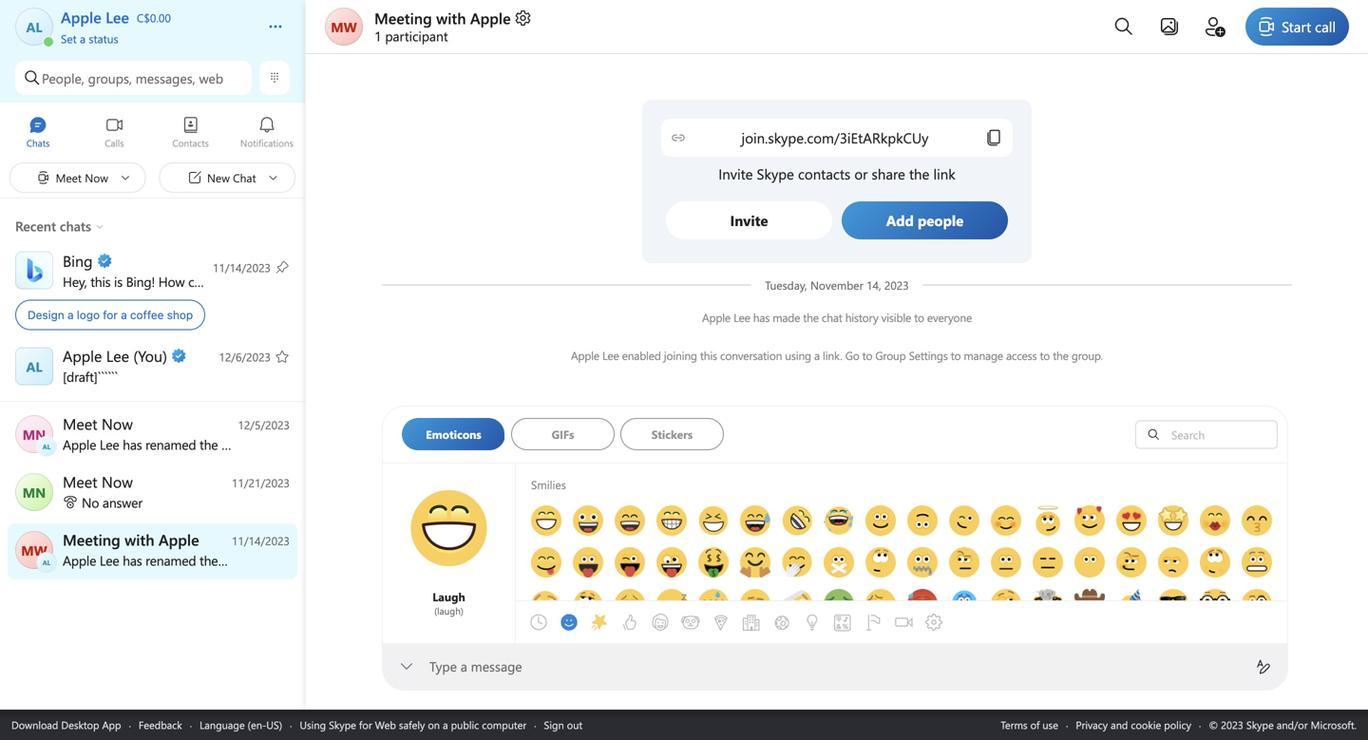 Task type: describe. For each thing, give the bounding box(es) containing it.
a right on
[[443, 718, 448, 732]]

Search text field
[[1167, 426, 1273, 443]]

logo
[[77, 308, 100, 322]]

message
[[471, 658, 522, 675]]

people, groups, messages, web
[[42, 69, 223, 87]]

coffee
[[130, 308, 164, 322]]

to right settings
[[951, 348, 961, 363]]

download desktop app link
[[11, 718, 121, 732]]

and
[[1111, 718, 1129, 732]]

1 horizontal spatial this
[[700, 348, 718, 363]]

a left 'logo'
[[67, 308, 74, 322]]

visible
[[882, 310, 912, 325]]

to right go
[[863, 348, 873, 363]]

terms
[[1001, 718, 1028, 732]]

to right visible on the right top
[[915, 310, 925, 325]]

with
[[436, 8, 466, 28]]

hey,
[[63, 273, 87, 290]]

sign
[[544, 718, 564, 732]]

answer
[[103, 494, 143, 511]]

to right the 'access'
[[1040, 348, 1050, 363]]

public
[[451, 718, 479, 732]]

has
[[753, 310, 770, 325]]

1 vertical spatial the
[[1053, 348, 1069, 363]]

groups,
[[88, 69, 132, 87]]

meeting with apple button
[[374, 8, 533, 28]]

a left coffee
[[121, 308, 127, 322]]

desktop
[[61, 718, 99, 732]]

go
[[846, 348, 860, 363]]

lee for has made the chat history visible to everyone
[[734, 310, 751, 325]]

download desktop app
[[11, 718, 121, 732]]

people, groups, messages, web button
[[15, 61, 252, 95]]

history
[[846, 310, 879, 325]]

everyone
[[928, 310, 972, 325]]

messages,
[[136, 69, 195, 87]]

[draft] ``````
[[63, 368, 118, 385]]

web
[[375, 718, 396, 732]]

download
[[11, 718, 58, 732]]

of
[[1031, 718, 1040, 732]]

apple lee has made the chat history visible to everyone
[[702, 310, 972, 325]]

!
[[152, 273, 155, 290]]

0 horizontal spatial the
[[803, 310, 819, 325]]

joining
[[664, 348, 697, 363]]

access
[[1007, 348, 1037, 363]]

bing
[[126, 273, 152, 290]]

a inside button
[[80, 31, 86, 46]]

us)
[[266, 718, 282, 732]]

using
[[300, 718, 326, 732]]

set
[[61, 31, 77, 46]]

type a message
[[430, 658, 522, 675]]

[draft]
[[63, 368, 98, 385]]

0 horizontal spatial apple
[[470, 8, 511, 28]]

privacy and cookie policy
[[1076, 718, 1192, 732]]

meeting with apple
[[374, 8, 511, 28]]

apple lee enabled joining this conversation using a link. go to group settings to manage access to the group.
[[571, 348, 1104, 363]]

Type a message text field
[[430, 658, 1241, 677]]

``````
[[98, 368, 118, 385]]

design
[[28, 308, 64, 322]]

1 horizontal spatial for
[[359, 718, 372, 732]]

language (en-us)
[[200, 718, 282, 732]]

cookie
[[1131, 718, 1162, 732]]

i
[[212, 273, 215, 290]]

on
[[428, 718, 440, 732]]

you
[[247, 273, 268, 290]]

0 vertical spatial tab list
[[0, 107, 305, 160]]



Task type: vqa. For each thing, say whether or not it's contained in the screenshot.
magic
no



Task type: locate. For each thing, give the bounding box(es) containing it.
shop
[[167, 308, 193, 322]]

0 horizontal spatial lee
[[603, 348, 619, 363]]

2 vertical spatial tab list
[[524, 575, 950, 670]]

to
[[915, 310, 925, 325], [863, 348, 873, 363], [951, 348, 961, 363], [1040, 348, 1050, 363]]

set a status button
[[61, 27, 249, 46]]

link.
[[823, 348, 843, 363]]

settings
[[909, 348, 948, 363]]

2 vertical spatial apple
[[571, 348, 600, 363]]

terms of use link
[[1001, 718, 1059, 732]]

set a status
[[61, 31, 118, 46]]

web
[[199, 69, 223, 87]]

group.
[[1072, 348, 1104, 363]]

group
[[876, 348, 906, 363]]

a left link.
[[815, 348, 820, 363]]

type
[[430, 658, 457, 675]]

language
[[200, 718, 245, 732]]

people,
[[42, 69, 84, 87]]

lee left "enabled"
[[603, 348, 619, 363]]

hey, this is bing ! how can i help you today?
[[63, 273, 312, 290]]

using skype for web safely on a public computer
[[300, 718, 527, 732]]

1 horizontal spatial apple
[[571, 348, 600, 363]]

apple left the has
[[702, 310, 731, 325]]

this
[[90, 273, 111, 290], [700, 348, 718, 363]]

for right 'logo'
[[103, 308, 118, 322]]

apple left "enabled"
[[571, 348, 600, 363]]

privacy and cookie policy link
[[1076, 718, 1192, 732]]

chat
[[822, 310, 843, 325]]

0 vertical spatial lee
[[734, 310, 751, 325]]

no
[[82, 494, 99, 511]]

app
[[102, 718, 121, 732]]

1 vertical spatial lee
[[603, 348, 619, 363]]

help
[[218, 273, 243, 290]]

enabled
[[622, 348, 661, 363]]

apple for apple lee enabled joining this conversation using a link. go to group settings to manage access to the group.
[[571, 348, 600, 363]]

using
[[785, 348, 812, 363]]

out
[[567, 718, 583, 732]]

2 horizontal spatial apple
[[702, 310, 731, 325]]

(en-
[[248, 718, 266, 732]]

no answer
[[82, 494, 143, 511]]

1 vertical spatial for
[[359, 718, 372, 732]]

sign out
[[544, 718, 583, 732]]

0 vertical spatial the
[[803, 310, 819, 325]]

computer
[[482, 718, 527, 732]]

safely
[[399, 718, 425, 732]]

a
[[80, 31, 86, 46], [67, 308, 74, 322], [121, 308, 127, 322], [815, 348, 820, 363], [461, 658, 467, 675], [443, 718, 448, 732]]

conversation
[[720, 348, 782, 363]]

made
[[773, 310, 801, 325]]

1 vertical spatial tab list
[[402, 418, 1103, 456]]

1 horizontal spatial the
[[1053, 348, 1069, 363]]

sign out link
[[544, 718, 583, 732]]

is
[[114, 273, 123, 290]]

for
[[103, 308, 118, 322], [359, 718, 372, 732]]

feedback
[[139, 718, 182, 732]]

1 vertical spatial this
[[700, 348, 718, 363]]

0 vertical spatial this
[[90, 273, 111, 290]]

tab list
[[0, 107, 305, 160], [402, 418, 1103, 456], [524, 575, 950, 670]]

feedback link
[[139, 718, 182, 732]]

design a logo for a coffee shop
[[28, 308, 193, 322]]

today?
[[271, 273, 309, 290]]

1 vertical spatial apple
[[702, 310, 731, 325]]

language (en-us) link
[[200, 718, 282, 732]]

lee left the has
[[734, 310, 751, 325]]

0 horizontal spatial this
[[90, 273, 111, 290]]

meeting
[[374, 8, 432, 28]]

1 horizontal spatial lee
[[734, 310, 751, 325]]

0 vertical spatial apple
[[470, 8, 511, 28]]

a right set
[[80, 31, 86, 46]]

can
[[188, 273, 208, 290]]

this left 'is'
[[90, 273, 111, 290]]

manage
[[964, 348, 1004, 363]]

privacy
[[1076, 718, 1108, 732]]

the left chat
[[803, 310, 819, 325]]

lee for enabled joining this conversation using a link. go to group settings to manage access to the group.
[[603, 348, 619, 363]]

apple for apple lee has made the chat history visible to everyone
[[702, 310, 731, 325]]

apple right with
[[470, 8, 511, 28]]

status
[[89, 31, 118, 46]]

using skype for web safely on a public computer link
[[300, 718, 527, 732]]

policy
[[1165, 718, 1192, 732]]

a right type
[[461, 658, 467, 675]]

0 horizontal spatial for
[[103, 308, 118, 322]]

the left group.
[[1053, 348, 1069, 363]]

0 vertical spatial for
[[103, 308, 118, 322]]

apple
[[470, 8, 511, 28], [702, 310, 731, 325], [571, 348, 600, 363]]

no answer button
[[0, 466, 305, 522]]

skype
[[329, 718, 356, 732]]

terms of use
[[1001, 718, 1059, 732]]

use
[[1043, 718, 1059, 732]]

how
[[159, 273, 185, 290]]

the
[[803, 310, 819, 325], [1053, 348, 1069, 363]]

lee
[[734, 310, 751, 325], [603, 348, 619, 363]]

for left web
[[359, 718, 372, 732]]

this right the joining at the top
[[700, 348, 718, 363]]



